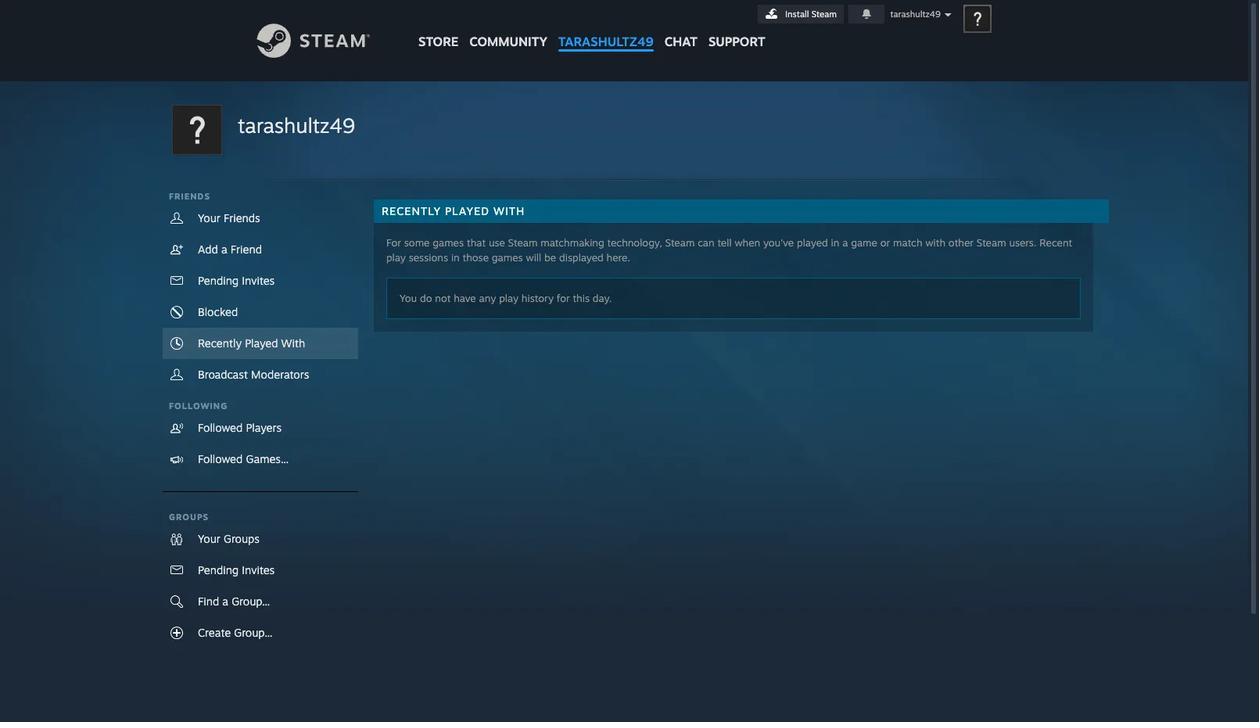 Task type: locate. For each thing, give the bounding box(es) containing it.
1 vertical spatial games
[[492, 251, 523, 264]]

steam
[[812, 9, 837, 20], [508, 236, 538, 249], [666, 236, 695, 249], [977, 236, 1007, 249]]

invites down add a friend "link"
[[242, 274, 275, 287]]

0 vertical spatial pending invites link
[[163, 265, 358, 297]]

group... up create group... link
[[232, 595, 270, 608]]

0 vertical spatial play
[[387, 251, 406, 264]]

find
[[198, 595, 219, 608]]

a right add
[[221, 243, 227, 256]]

a for friend
[[221, 243, 227, 256]]

in
[[831, 236, 840, 249], [451, 251, 460, 264]]

group...
[[232, 595, 270, 608], [234, 626, 273, 639]]

followed down "following"
[[198, 421, 243, 434]]

a
[[843, 236, 849, 249], [221, 243, 227, 256], [222, 595, 229, 608]]

2 followed from the top
[[198, 452, 243, 466]]

pending invites for first pending invites "link" from the top of the page
[[198, 274, 275, 287]]

followed
[[198, 421, 243, 434], [198, 452, 243, 466]]

pending up "blocked"
[[198, 274, 239, 287]]

games
[[433, 236, 464, 249], [492, 251, 523, 264]]

1 vertical spatial played
[[245, 336, 278, 350]]

pending invites link up find a group...
[[163, 555, 358, 586]]

1 pending invites from the top
[[198, 274, 275, 287]]

0 vertical spatial followed
[[198, 421, 243, 434]]

2 horizontal spatial tarashultz49
[[891, 9, 941, 20]]

friends up friend
[[224, 211, 260, 225]]

day.
[[593, 292, 612, 304]]

in right played at the top right of page
[[831, 236, 840, 249]]

1 horizontal spatial recently
[[382, 204, 441, 218]]

played up that
[[445, 204, 490, 218]]

2 pending invites link from the top
[[163, 555, 358, 586]]

1 vertical spatial your
[[198, 532, 221, 545]]

recently played with
[[382, 204, 525, 218], [198, 336, 305, 350]]

pending invites link down friend
[[163, 265, 358, 297]]

1 vertical spatial followed
[[198, 452, 243, 466]]

blocked link
[[163, 297, 358, 328]]

1 your from the top
[[198, 211, 221, 225]]

a right find
[[222, 595, 229, 608]]

1 horizontal spatial with
[[494, 204, 525, 218]]

1 horizontal spatial played
[[445, 204, 490, 218]]

friends up your friends
[[169, 191, 210, 202]]

add a friend link
[[163, 234, 358, 265]]

your
[[198, 211, 221, 225], [198, 532, 221, 545]]

a inside "link"
[[221, 243, 227, 256]]

1 vertical spatial recently played with
[[198, 336, 305, 350]]

0 vertical spatial in
[[831, 236, 840, 249]]

0 vertical spatial games
[[433, 236, 464, 249]]

invites for 2nd pending invites "link" from the top
[[242, 563, 275, 577]]

1 horizontal spatial in
[[831, 236, 840, 249]]

pending invites link
[[163, 265, 358, 297], [163, 555, 358, 586]]

groups up your groups
[[169, 512, 209, 523]]

recently played with up broadcast moderators
[[198, 336, 305, 350]]

0 horizontal spatial with
[[281, 336, 305, 350]]

invites
[[242, 274, 275, 287], [242, 563, 275, 577]]

create group...
[[198, 626, 273, 639]]

recently up the some
[[382, 204, 441, 218]]

install
[[786, 9, 810, 20]]

1 vertical spatial pending
[[198, 563, 239, 577]]

2 pending invites from the top
[[198, 563, 275, 577]]

0 vertical spatial your
[[198, 211, 221, 225]]

0 vertical spatial group...
[[232, 595, 270, 608]]

tarashultz49
[[891, 9, 941, 20], [559, 34, 654, 49], [238, 113, 355, 138]]

you do not have any play history for this day.
[[400, 292, 612, 304]]

use
[[489, 236, 505, 249]]

recently down "blocked"
[[198, 336, 242, 350]]

you've
[[764, 236, 794, 249]]

1 vertical spatial pending invites link
[[163, 555, 358, 586]]

1 vertical spatial recently
[[198, 336, 242, 350]]

0 horizontal spatial tarashultz49 link
[[238, 111, 355, 140]]

1 invites from the top
[[242, 274, 275, 287]]

with
[[494, 204, 525, 218], [281, 336, 305, 350]]

invites down your groups "link"
[[242, 563, 275, 577]]

0 horizontal spatial recently
[[198, 336, 242, 350]]

1 vertical spatial tarashultz49 link
[[238, 111, 355, 140]]

1 pending from the top
[[198, 274, 239, 287]]

0 vertical spatial tarashultz49
[[891, 9, 941, 20]]

pending invites down 'add a friend'
[[198, 274, 275, 287]]

match
[[894, 236, 923, 249]]

1 vertical spatial tarashultz49
[[559, 34, 654, 49]]

groups
[[169, 512, 209, 523], [224, 532, 260, 545]]

friend
[[231, 243, 262, 256]]

blocked
[[198, 305, 238, 318]]

0 vertical spatial recently
[[382, 204, 441, 218]]

add a friend
[[198, 243, 262, 256]]

pending up find
[[198, 563, 239, 577]]

tarashultz49 link
[[553, 0, 659, 57], [238, 111, 355, 140]]

when
[[735, 236, 761, 249]]

0 horizontal spatial in
[[451, 251, 460, 264]]

community
[[470, 34, 548, 49]]

0 horizontal spatial played
[[245, 336, 278, 350]]

recently played with link
[[163, 328, 358, 359]]

2 invites from the top
[[242, 563, 275, 577]]

pending invites
[[198, 274, 275, 287], [198, 563, 275, 577]]

0 horizontal spatial friends
[[169, 191, 210, 202]]

played down blocked link
[[245, 336, 278, 350]]

following
[[169, 401, 228, 412]]

1 vertical spatial invites
[[242, 563, 275, 577]]

play inside for some games that use steam matchmaking technology, steam can tell when you've played in a game or match with other steam users. recent play sessions in those games will be displayed here.
[[387, 251, 406, 264]]

1 horizontal spatial tarashultz49
[[559, 34, 654, 49]]

0 vertical spatial pending
[[198, 274, 239, 287]]

0 horizontal spatial tarashultz49
[[238, 113, 355, 138]]

played
[[445, 204, 490, 218], [245, 336, 278, 350]]

1 horizontal spatial recently played with
[[382, 204, 525, 218]]

0 horizontal spatial recently played with
[[198, 336, 305, 350]]

0 vertical spatial recently played with
[[382, 204, 525, 218]]

your groups
[[198, 532, 260, 545]]

friends
[[169, 191, 210, 202], [224, 211, 260, 225]]

pending invites up find a group...
[[198, 563, 275, 577]]

2 your from the top
[[198, 532, 221, 545]]

followed for followed games...
[[198, 452, 243, 466]]

1 vertical spatial friends
[[224, 211, 260, 225]]

1 horizontal spatial friends
[[224, 211, 260, 225]]

0 vertical spatial tarashultz49 link
[[553, 0, 659, 57]]

sessions
[[409, 251, 448, 264]]

with up 'use'
[[494, 204, 525, 218]]

your inside "link"
[[198, 532, 221, 545]]

broadcast moderators link
[[163, 359, 358, 390]]

in left those
[[451, 251, 460, 264]]

store link
[[413, 0, 464, 57]]

0 horizontal spatial games
[[433, 236, 464, 249]]

recently
[[382, 204, 441, 218], [198, 336, 242, 350]]

0 vertical spatial invites
[[242, 274, 275, 287]]

play right any
[[499, 292, 519, 304]]

followed players link
[[163, 412, 358, 444]]

find a group...
[[198, 595, 270, 608]]

0 horizontal spatial play
[[387, 251, 406, 264]]

games down 'use'
[[492, 251, 523, 264]]

with up moderators
[[281, 336, 305, 350]]

1 vertical spatial pending invites
[[198, 563, 275, 577]]

pending
[[198, 274, 239, 287], [198, 563, 239, 577]]

have
[[454, 292, 476, 304]]

1 horizontal spatial groups
[[224, 532, 260, 545]]

played
[[797, 236, 829, 249]]

users.
[[1010, 236, 1037, 249]]

groups up find a group...
[[224, 532, 260, 545]]

followed down "followed players"
[[198, 452, 243, 466]]

recently played with up that
[[382, 204, 525, 218]]

games up sessions
[[433, 236, 464, 249]]

group... down find a group... link
[[234, 626, 273, 639]]

your up add
[[198, 211, 221, 225]]

your up find
[[198, 532, 221, 545]]

2 vertical spatial tarashultz49
[[238, 113, 355, 138]]

0 vertical spatial groups
[[169, 512, 209, 523]]

1 horizontal spatial play
[[499, 292, 519, 304]]

followed games...
[[198, 452, 289, 466]]

1 followed from the top
[[198, 421, 243, 434]]

1 vertical spatial group...
[[234, 626, 273, 639]]

matchmaking
[[541, 236, 605, 249]]

a left game
[[843, 236, 849, 249]]

1 vertical spatial groups
[[224, 532, 260, 545]]

will
[[526, 251, 542, 264]]

play down for
[[387, 251, 406, 264]]

your for your groups
[[198, 532, 221, 545]]

add
[[198, 243, 218, 256]]

play
[[387, 251, 406, 264], [499, 292, 519, 304]]

0 vertical spatial pending invites
[[198, 274, 275, 287]]

install steam link
[[758, 5, 844, 23]]



Task type: describe. For each thing, give the bounding box(es) containing it.
games...
[[246, 452, 289, 466]]

1 pending invites link from the top
[[163, 265, 358, 297]]

install steam
[[786, 9, 837, 20]]

steam up 'will'
[[508, 236, 538, 249]]

tarashultz49 for tarashultz49 link to the bottom
[[238, 113, 355, 138]]

recently played with inside recently played with link
[[198, 336, 305, 350]]

this
[[573, 292, 590, 304]]

chat link
[[659, 0, 703, 53]]

chat
[[665, 34, 698, 49]]

find a group... link
[[163, 586, 358, 617]]

0 horizontal spatial groups
[[169, 512, 209, 523]]

technology,
[[608, 236, 663, 249]]

followed for followed players
[[198, 421, 243, 434]]

support link
[[703, 0, 771, 53]]

tarashultz49 for right tarashultz49 link
[[559, 34, 654, 49]]

that
[[467, 236, 486, 249]]

0 vertical spatial played
[[445, 204, 490, 218]]

for some games that use steam matchmaking technology, steam can tell when you've played in a game or match with other steam users. recent play sessions in those games will be displayed here.
[[387, 236, 1073, 264]]

steam left can
[[666, 236, 695, 249]]

store
[[419, 34, 459, 49]]

those
[[463, 251, 489, 264]]

your friends
[[198, 211, 260, 225]]

broadcast
[[198, 368, 248, 381]]

recent
[[1040, 236, 1073, 249]]

other
[[949, 236, 974, 249]]

1 vertical spatial play
[[499, 292, 519, 304]]

community link
[[464, 0, 553, 57]]

players
[[246, 421, 282, 434]]

create group... link
[[163, 617, 358, 649]]

followed games... link
[[163, 444, 358, 475]]

invites for first pending invites "link" from the top of the page
[[242, 274, 275, 287]]

any
[[479, 292, 496, 304]]

here.
[[607, 251, 631, 264]]

pending invites for 2nd pending invites "link" from the top
[[198, 563, 275, 577]]

steam right install
[[812, 9, 837, 20]]

not
[[435, 292, 451, 304]]

or
[[881, 236, 891, 249]]

moderators
[[251, 368, 309, 381]]

1 vertical spatial with
[[281, 336, 305, 350]]

tell
[[718, 236, 732, 249]]

game
[[852, 236, 878, 249]]

with
[[926, 236, 946, 249]]

a for group...
[[222, 595, 229, 608]]

history
[[522, 292, 554, 304]]

2 pending from the top
[[198, 563, 239, 577]]

groups inside "link"
[[224, 532, 260, 545]]

your groups link
[[163, 524, 358, 555]]

some
[[404, 236, 430, 249]]

a inside for some games that use steam matchmaking technology, steam can tell when you've played in a game or match with other steam users. recent play sessions in those games will be displayed here.
[[843, 236, 849, 249]]

your friends link
[[163, 203, 358, 234]]

can
[[698, 236, 715, 249]]

broadcast moderators
[[198, 368, 309, 381]]

your for your friends
[[198, 211, 221, 225]]

1 vertical spatial in
[[451, 251, 460, 264]]

you
[[400, 292, 417, 304]]

group... inside create group... link
[[234, 626, 273, 639]]

group... inside find a group... link
[[232, 595, 270, 608]]

create
[[198, 626, 231, 639]]

steam right other
[[977, 236, 1007, 249]]

displayed
[[560, 251, 604, 264]]

1 horizontal spatial tarashultz49 link
[[553, 0, 659, 57]]

support
[[709, 34, 766, 49]]

for
[[387, 236, 401, 249]]

friends inside the your friends link
[[224, 211, 260, 225]]

be
[[545, 251, 557, 264]]

0 vertical spatial friends
[[169, 191, 210, 202]]

1 horizontal spatial games
[[492, 251, 523, 264]]

followed players
[[198, 421, 282, 434]]

do
[[420, 292, 432, 304]]

for
[[557, 292, 570, 304]]

0 vertical spatial with
[[494, 204, 525, 218]]



Task type: vqa. For each thing, say whether or not it's contained in the screenshot.
Corporation.
no



